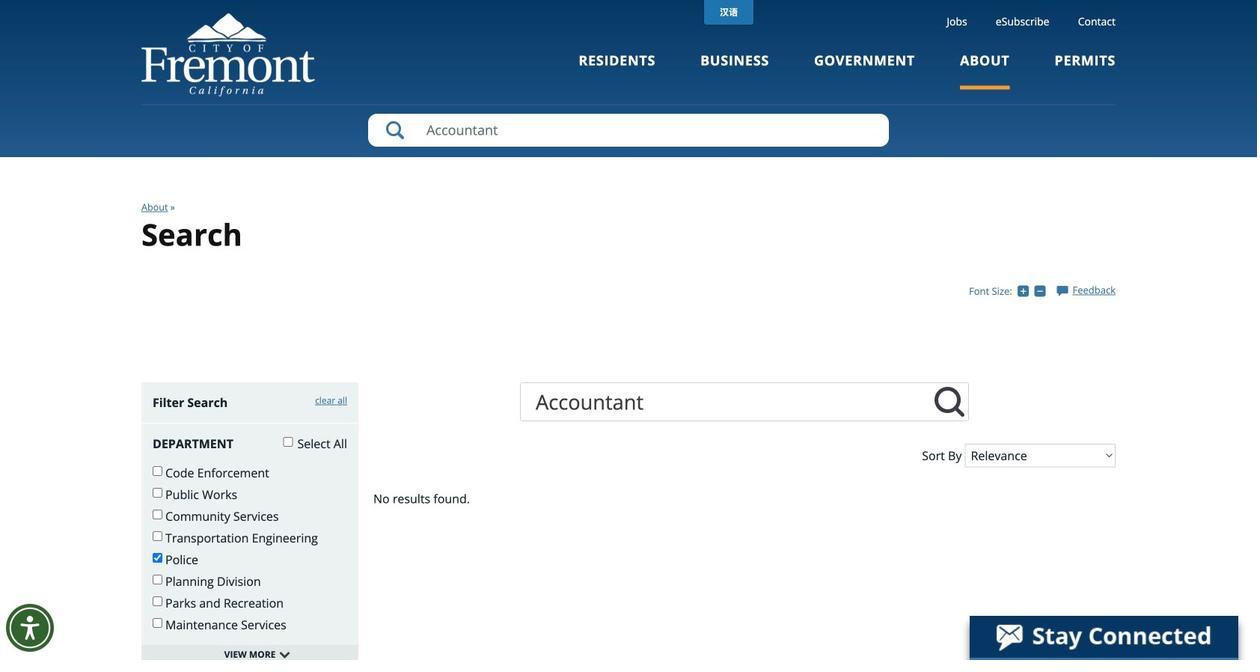 Task type: vqa. For each thing, say whether or not it's contained in the screenshot.
TEXT FIELD
yes



Task type: describe. For each thing, give the bounding box(es) containing it.
stay connected image
[[970, 616, 1237, 658]]



Task type: locate. For each thing, give the bounding box(es) containing it.
None text field
[[931, 383, 969, 421]]

None checkbox
[[283, 437, 293, 447], [153, 466, 162, 476], [153, 488, 162, 498], [153, 575, 162, 584], [153, 596, 162, 606], [153, 618, 162, 628], [283, 437, 293, 447], [153, 466, 162, 476], [153, 488, 162, 498], [153, 575, 162, 584], [153, 596, 162, 606], [153, 618, 162, 628]]

Search text field
[[368, 114, 889, 147]]

None checkbox
[[153, 510, 162, 519], [153, 531, 162, 541], [153, 553, 162, 563], [153, 510, 162, 519], [153, 531, 162, 541], [153, 553, 162, 563]]

Search... text field
[[521, 383, 931, 421]]



